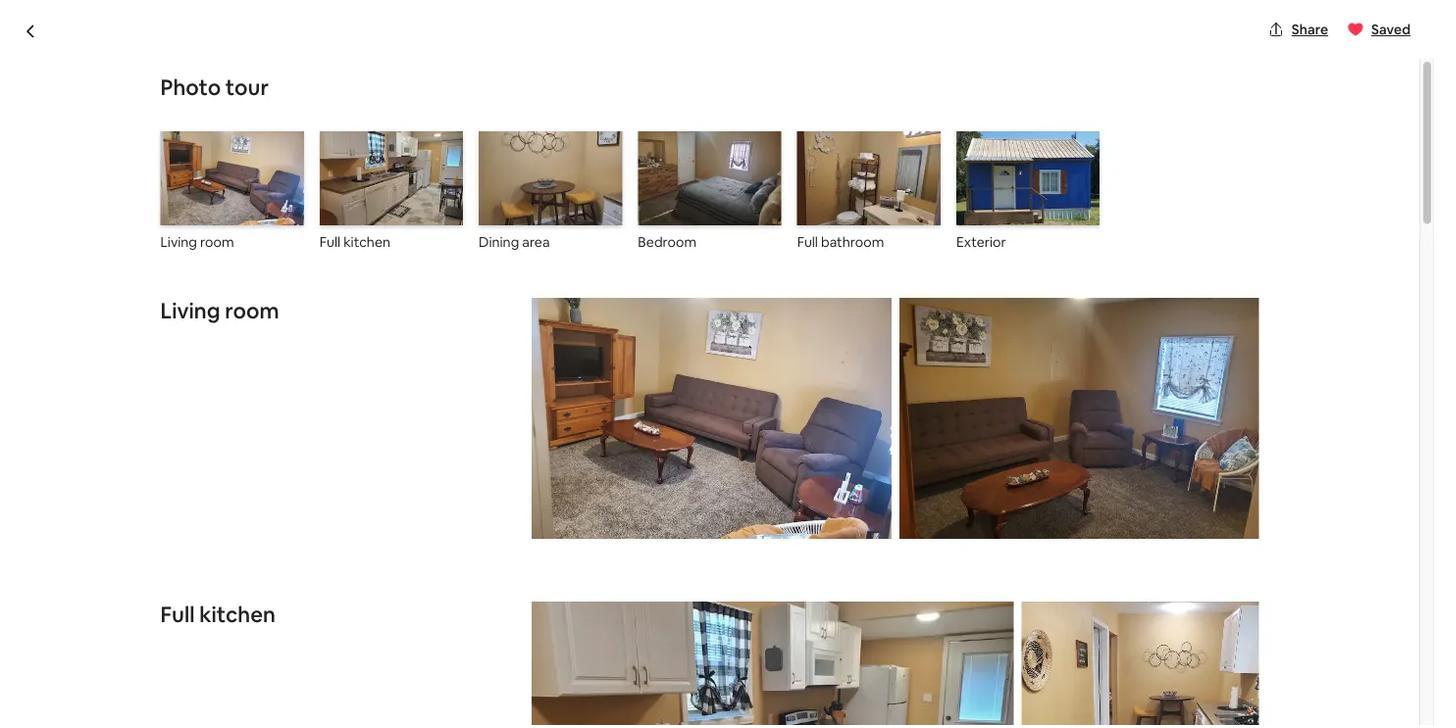 Task type: vqa. For each thing, say whether or not it's contained in the screenshot.
top 4.75 · 8 reviews
yes



Task type: locate. For each thing, give the bounding box(es) containing it.
full bathroom
[[797, 234, 884, 251]]

guests
[[173, 623, 221, 644]]

8 reviews button
[[215, 141, 275, 161], [1173, 623, 1234, 641]]

0 horizontal spatial 8
[[215, 142, 223, 160]]

1 vertical spatial living
[[160, 297, 220, 325]]

0 horizontal spatial 4.75
[[178, 142, 204, 160]]

bedroom
[[638, 234, 697, 251]]

country
[[227, 100, 326, 133]]

0 horizontal spatial 4.75 · 8 reviews
[[178, 142, 275, 160]]

texas,
[[360, 142, 400, 160]]

photo tour dialog
[[0, 0, 1434, 726]]

1 living from the top
[[160, 234, 197, 251]]

0 vertical spatial reviews
[[226, 142, 275, 160]]

0 vertical spatial living
[[160, 234, 197, 251]]

1 horizontal spatial reviews
[[1184, 623, 1234, 641]]

full for the full bathroom button
[[797, 234, 818, 251]]

full kitchen image 1 image
[[320, 131, 463, 226], [320, 131, 463, 226], [532, 602, 1014, 726], [532, 602, 1014, 726]]

0 vertical spatial room
[[200, 234, 234, 251]]

0 horizontal spatial kitchen
[[199, 601, 276, 629]]

exterior image 1 image
[[956, 131, 1100, 226], [956, 131, 1100, 226]]

1 vertical spatial 4.75
[[1137, 623, 1163, 641]]

living room image 2 image
[[899, 298, 1259, 539], [899, 298, 1259, 539]]

full left the 1
[[160, 601, 195, 629]]

1
[[232, 623, 238, 644]]

all
[[1157, 510, 1171, 528]]

bedroom image 1 image
[[638, 131, 782, 226], [638, 131, 782, 226]]

tour
[[226, 73, 269, 101]]

2 living from the top
[[160, 297, 220, 325]]

2 horizontal spatial full
[[797, 234, 818, 251]]

cozy country cabin image 5 image
[[992, 381, 1259, 559]]

exterior
[[956, 234, 1006, 251]]

share button
[[1261, 13, 1336, 46]]

cozy country cabin image 2 image
[[718, 186, 984, 373]]

0 vertical spatial living room
[[160, 234, 234, 251]]

share
[[1292, 21, 1328, 38]]

reviews
[[226, 142, 275, 160], [1184, 623, 1234, 641]]

1 horizontal spatial full kitchen
[[320, 234, 390, 251]]

full kitchen image 2 image
[[1022, 602, 1259, 726], [1022, 602, 1259, 726]]

1 vertical spatial living room
[[160, 297, 279, 325]]

living room button
[[160, 131, 304, 251]]

living room
[[160, 234, 234, 251], [160, 297, 279, 325]]

entire home hosted by rachel 3 guests · 1 bedroom
[[160, 589, 461, 644]]

8
[[215, 142, 223, 160], [1173, 623, 1181, 641]]

0 horizontal spatial 8 reviews button
[[215, 141, 275, 161]]

cabin
[[331, 100, 401, 133]]

full down powderly, in the top of the page
[[320, 234, 341, 251]]

full left bathroom
[[797, 234, 818, 251]]

1 vertical spatial 4.75 · 8 reviews
[[1137, 623, 1234, 641]]

learn more about the host, rachel. image
[[746, 591, 801, 646], [746, 591, 801, 646]]

cozy country cabin image 3 image
[[718, 381, 984, 559]]

0 vertical spatial full kitchen
[[320, 234, 390, 251]]

3
[[160, 623, 169, 644]]

photo
[[160, 73, 221, 101]]

room inside button
[[200, 234, 234, 251]]

kitchen
[[344, 234, 390, 251], [199, 601, 276, 629]]

1 horizontal spatial full
[[320, 234, 341, 251]]

0 horizontal spatial reviews
[[226, 142, 275, 160]]

1 vertical spatial reviews
[[1184, 623, 1234, 641]]

full kitchen
[[320, 234, 390, 251], [160, 601, 276, 629]]

1 horizontal spatial 8 reviews button
[[1173, 623, 1234, 641]]

1 horizontal spatial kitchen
[[344, 234, 390, 251]]

photo tour
[[160, 73, 269, 101]]

bedroom button
[[638, 131, 782, 251]]

0 vertical spatial kitchen
[[344, 234, 390, 251]]

living room image 1 image
[[160, 131, 304, 226], [160, 131, 304, 226], [532, 298, 892, 539], [532, 298, 892, 539]]

0 vertical spatial 8 reviews button
[[215, 141, 275, 161]]

4.75
[[178, 142, 204, 160], [1137, 623, 1163, 641]]

0 vertical spatial 4.75 · 8 reviews
[[178, 142, 275, 160]]

entire
[[160, 589, 220, 617]]

Start your search search field
[[563, 16, 857, 63]]

full bathroom image 1 image
[[797, 131, 941, 226], [797, 131, 941, 226]]

room
[[200, 234, 234, 251], [225, 297, 279, 325]]

dining area image 1 image
[[479, 131, 622, 226], [479, 131, 622, 226]]

0 horizontal spatial full
[[160, 601, 195, 629]]

1 horizontal spatial 4.75 · 8 reviews
[[1137, 623, 1234, 641]]

living
[[160, 234, 197, 251], [160, 297, 220, 325]]

cozy country cabin image 1 image
[[160, 186, 710, 559]]

0 horizontal spatial full kitchen
[[160, 601, 276, 629]]

1 vertical spatial 8
[[1173, 623, 1181, 641]]

· inside entire home hosted by rachel 3 guests · 1 bedroom
[[225, 623, 228, 644]]

full
[[320, 234, 341, 251], [797, 234, 818, 251], [160, 601, 195, 629]]

photos
[[1174, 510, 1220, 528]]

4.75 · 8 reviews
[[178, 142, 275, 160], [1137, 623, 1234, 641]]

bedroom
[[242, 623, 309, 644]]

1 horizontal spatial 8
[[1173, 623, 1181, 641]]

·
[[207, 142, 211, 160], [283, 143, 287, 163], [1166, 623, 1169, 641], [225, 623, 228, 644]]

show all photos
[[1119, 510, 1220, 528]]

$654 $604 total before taxes
[[917, 615, 1031, 662]]

1 living room from the top
[[160, 234, 234, 251]]

· inside · powderly, texas, united states
[[283, 143, 287, 163]]

$654
[[917, 615, 968, 643]]

4.75 · 8 reviews for 8 reviews button to the bottom
[[1137, 623, 1234, 641]]

1 horizontal spatial 4.75
[[1137, 623, 1163, 641]]



Task type: describe. For each thing, give the bounding box(es) containing it.
full bathroom button
[[797, 131, 941, 251]]

show all photos button
[[1080, 502, 1236, 536]]

0 vertical spatial 4.75
[[178, 142, 204, 160]]

0 vertical spatial 8
[[215, 142, 223, 160]]

by rachel
[[363, 589, 461, 617]]

exterior button
[[956, 131, 1100, 251]]

full for full kitchen button at the left of page
[[320, 234, 341, 251]]

1 vertical spatial full kitchen
[[160, 601, 276, 629]]

dining area
[[479, 234, 550, 251]]

$604
[[973, 615, 1025, 643]]

taxes
[[997, 644, 1031, 662]]

cozy country cabin image 4 image
[[992, 186, 1259, 373]]

cozy country cabin
[[160, 100, 401, 133]]

before
[[952, 644, 994, 662]]

united
[[403, 142, 447, 160]]

· powderly, texas, united states
[[283, 142, 491, 163]]

1 vertical spatial kitchen
[[199, 601, 276, 629]]

show
[[1119, 510, 1154, 528]]

area
[[522, 234, 550, 251]]

bathroom
[[821, 234, 884, 251]]

dining area button
[[479, 131, 622, 251]]

full kitchen inside button
[[320, 234, 390, 251]]

2 living room from the top
[[160, 297, 279, 325]]

full kitchen button
[[320, 131, 463, 251]]

powderly,
[[294, 142, 357, 160]]

powderly, texas, united states button
[[294, 139, 491, 163]]

home
[[225, 589, 283, 617]]

4.75 · 8 reviews for top 8 reviews button
[[178, 142, 275, 160]]

1 vertical spatial 8 reviews button
[[1173, 623, 1234, 641]]

living room inside button
[[160, 234, 234, 251]]

cozy
[[160, 100, 221, 133]]

saved
[[1372, 21, 1411, 38]]

total
[[917, 644, 949, 662]]

1 vertical spatial room
[[225, 297, 279, 325]]

living inside button
[[160, 234, 197, 251]]

dining
[[479, 234, 519, 251]]

states
[[450, 142, 491, 160]]

hosted
[[287, 589, 359, 617]]

kitchen inside full kitchen button
[[344, 234, 390, 251]]

saved button
[[1340, 13, 1419, 46]]



